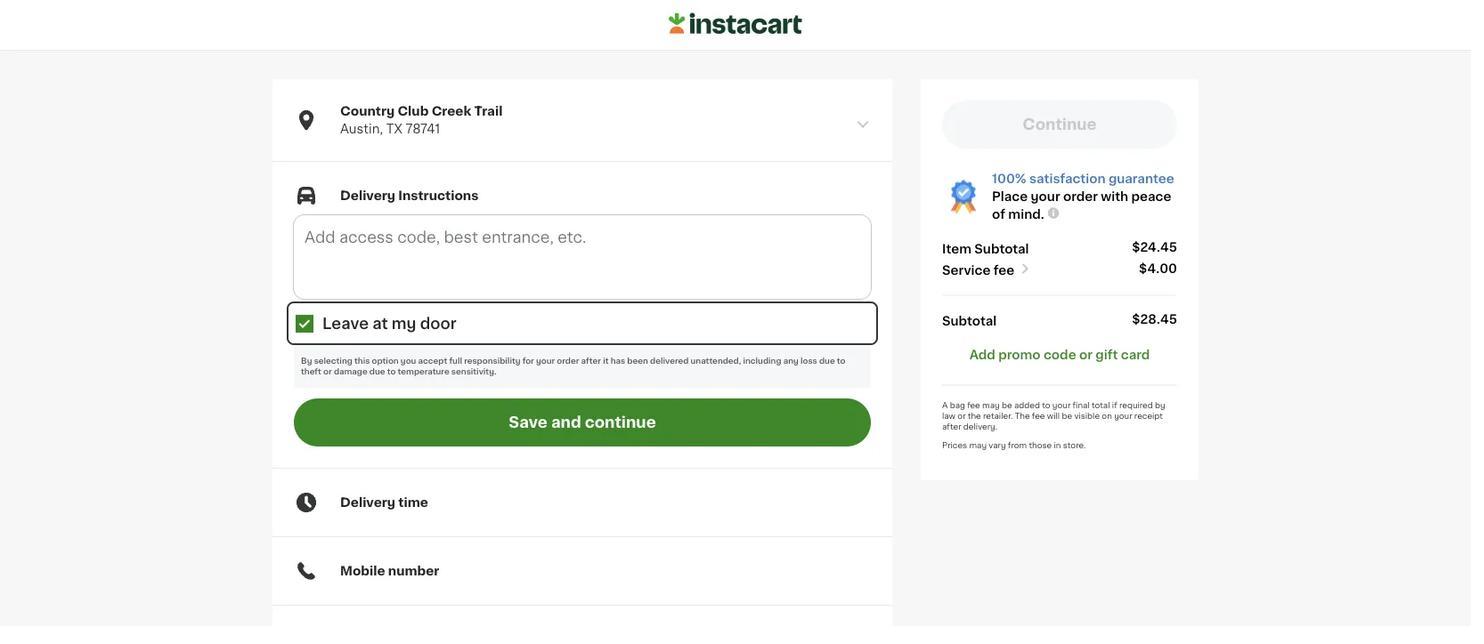 Task type: locate. For each thing, give the bounding box(es) containing it.
country club creek trail austin, tx 78741
[[340, 105, 503, 135]]

retailer.
[[983, 412, 1013, 420]]

fee up the
[[968, 402, 981, 410]]

mobile
[[340, 566, 385, 578]]

delivery left time
[[340, 497, 396, 510]]

to
[[837, 358, 846, 366], [387, 368, 396, 376], [1042, 402, 1051, 410]]

option
[[372, 358, 399, 366]]

2 vertical spatial or
[[958, 412, 966, 420]]

if
[[1112, 402, 1118, 410]]

required
[[1120, 402, 1153, 410]]

due down option
[[370, 368, 385, 376]]

0 horizontal spatial due
[[370, 368, 385, 376]]

0 vertical spatial may
[[983, 402, 1000, 410]]

or down "selecting"
[[323, 368, 332, 376]]

those
[[1029, 442, 1052, 450]]

place
[[992, 191, 1028, 203]]

mind.
[[1009, 208, 1045, 221]]

your up more info about 100% satisfaction guarantee icon in the right top of the page
[[1031, 191, 1061, 203]]

temperature
[[398, 368, 450, 376]]

be right 'will'
[[1062, 412, 1073, 420]]

from
[[1008, 442, 1027, 450]]

2 horizontal spatial to
[[1042, 402, 1051, 410]]

prices may vary from those in store.
[[942, 442, 1086, 450]]

to up 'will'
[[1042, 402, 1051, 410]]

your right for
[[536, 358, 555, 366]]

tx
[[386, 123, 403, 135]]

to down option
[[387, 368, 396, 376]]

be
[[1002, 402, 1012, 410], [1062, 412, 1073, 420]]

order down 100% satisfaction guarantee
[[1064, 191, 1098, 203]]

unattended,
[[691, 358, 741, 366]]

save and continue
[[509, 416, 656, 431]]

due
[[819, 358, 835, 366], [370, 368, 385, 376]]

fee left 'will'
[[1032, 412, 1045, 420]]

None text field
[[294, 216, 871, 299]]

law
[[942, 412, 956, 420]]

and
[[551, 416, 581, 431]]

1 horizontal spatial to
[[837, 358, 846, 366]]

1 delivery from the top
[[340, 190, 396, 202]]

after down the "law"
[[942, 423, 962, 431]]

responsibility
[[464, 358, 521, 366]]

delivery
[[340, 190, 396, 202], [340, 497, 396, 510]]

delivery down austin,
[[340, 190, 396, 202]]

continue
[[585, 416, 656, 431]]

been
[[627, 358, 648, 366]]

service fee
[[942, 264, 1015, 277]]

0 horizontal spatial or
[[323, 368, 332, 376]]

1 vertical spatial to
[[387, 368, 396, 376]]

subtotal up add at the bottom right of the page
[[942, 315, 997, 327]]

satisfaction
[[1030, 173, 1106, 185]]

or left gift
[[1080, 349, 1093, 361]]

1 vertical spatial or
[[323, 368, 332, 376]]

or
[[1080, 349, 1093, 361], [323, 368, 332, 376], [958, 412, 966, 420]]

0 horizontal spatial be
[[1002, 402, 1012, 410]]

order inside the place your order with peace of mind.
[[1064, 191, 1098, 203]]

leave
[[322, 316, 369, 331]]

0 vertical spatial order
[[1064, 191, 1098, 203]]

1 horizontal spatial order
[[1064, 191, 1098, 203]]

0 horizontal spatial fee
[[968, 402, 981, 410]]

2 vertical spatial to
[[1042, 402, 1051, 410]]

or inside button
[[1080, 349, 1093, 361]]

1 vertical spatial after
[[942, 423, 962, 431]]

$28.45
[[1132, 313, 1178, 326]]

of
[[992, 208, 1006, 221]]

1 horizontal spatial fee
[[994, 264, 1015, 277]]

78741
[[406, 123, 440, 135]]

1 horizontal spatial be
[[1062, 412, 1073, 420]]

order left the "it"
[[557, 358, 579, 366]]

1 vertical spatial order
[[557, 358, 579, 366]]

1 vertical spatial fee
[[968, 402, 981, 410]]

2 horizontal spatial or
[[1080, 349, 1093, 361]]

after left the "it"
[[581, 358, 601, 366]]

to right loss
[[837, 358, 846, 366]]

1 vertical spatial due
[[370, 368, 385, 376]]

order
[[1064, 191, 1098, 203], [557, 358, 579, 366]]

on
[[1102, 412, 1112, 420]]

1 horizontal spatial or
[[958, 412, 966, 420]]

delivery for delivery time
[[340, 497, 396, 510]]

save
[[509, 416, 548, 431]]

total
[[1092, 402, 1110, 410]]

store.
[[1063, 442, 1086, 450]]

mobile number
[[340, 566, 440, 578]]

0 vertical spatial or
[[1080, 349, 1093, 361]]

1 horizontal spatial due
[[819, 358, 835, 366]]

0 horizontal spatial order
[[557, 358, 579, 366]]

0 vertical spatial delivery
[[340, 190, 396, 202]]

item
[[942, 243, 972, 255]]

1 vertical spatial delivery
[[340, 497, 396, 510]]

subtotal up service fee
[[975, 243, 1029, 255]]

0 horizontal spatial after
[[581, 358, 601, 366]]

subtotal
[[975, 243, 1029, 255], [942, 315, 997, 327]]

bag
[[950, 402, 965, 410]]

card
[[1121, 349, 1150, 361]]

to inside a bag fee may be added to your final total if required by law or the retailer. the fee will be visible on your receipt after delivery.
[[1042, 402, 1051, 410]]

2 vertical spatial fee
[[1032, 412, 1045, 420]]

this
[[354, 358, 370, 366]]

delivery instructions
[[340, 190, 479, 202]]

after inside by selecting this option you accept full responsibility for your order after it has been delivered unattended, including any loss due to theft or damage due to temperature sensitivity.
[[581, 358, 601, 366]]

country
[[340, 105, 395, 118]]

may up 'retailer.'
[[983, 402, 1000, 410]]

2 delivery from the top
[[340, 497, 396, 510]]

leave at my door
[[322, 316, 457, 331]]

may inside a bag fee may be added to your final total if required by law or the retailer. the fee will be visible on your receipt after delivery.
[[983, 402, 1000, 410]]

0 vertical spatial after
[[581, 358, 601, 366]]

fee
[[994, 264, 1015, 277], [968, 402, 981, 410], [1032, 412, 1045, 420]]

due right loss
[[819, 358, 835, 366]]

your
[[1031, 191, 1061, 203], [536, 358, 555, 366], [1053, 402, 1071, 410], [1114, 412, 1133, 420]]

2 horizontal spatial fee
[[1032, 412, 1045, 420]]

delivery time
[[340, 497, 428, 510]]

in
[[1054, 442, 1061, 450]]

you
[[401, 358, 416, 366]]

service
[[942, 264, 991, 277]]

0 vertical spatial to
[[837, 358, 846, 366]]

after
[[581, 358, 601, 366], [942, 423, 962, 431]]

$24.45
[[1132, 241, 1178, 253]]

may down delivery.
[[970, 442, 987, 450]]

your down if
[[1114, 412, 1133, 420]]

may
[[983, 402, 1000, 410], [970, 442, 987, 450]]

creek
[[432, 105, 471, 118]]

or down bag on the right of page
[[958, 412, 966, 420]]

1 horizontal spatial after
[[942, 423, 962, 431]]

be up 'retailer.'
[[1002, 402, 1012, 410]]

fee down item subtotal
[[994, 264, 1015, 277]]



Task type: vqa. For each thing, say whether or not it's contained in the screenshot.
the right Alcohol
no



Task type: describe. For each thing, give the bounding box(es) containing it.
by
[[1155, 402, 1166, 410]]

prices
[[942, 442, 968, 450]]

delivery for delivery instructions
[[340, 190, 396, 202]]

your up 'will'
[[1053, 402, 1071, 410]]

your inside the place your order with peace of mind.
[[1031, 191, 1061, 203]]

any
[[784, 358, 799, 366]]

a
[[942, 402, 948, 410]]

it
[[603, 358, 609, 366]]

the
[[968, 412, 981, 420]]

will
[[1047, 412, 1060, 420]]

0 vertical spatial due
[[819, 358, 835, 366]]

sensitivity.
[[451, 368, 497, 376]]

loss
[[801, 358, 818, 366]]

1 vertical spatial may
[[970, 442, 987, 450]]

after inside a bag fee may be added to your final total if required by law or the retailer. the fee will be visible on your receipt after delivery.
[[942, 423, 962, 431]]

order inside by selecting this option you accept full responsibility for your order after it has been delivered unattended, including any loss due to theft or damage due to temperature sensitivity.
[[557, 358, 579, 366]]

or inside by selecting this option you accept full responsibility for your order after it has been delivered unattended, including any loss due to theft or damage due to temperature sensitivity.
[[323, 368, 332, 376]]

add promo code or gift card button
[[970, 346, 1150, 364]]

added
[[1015, 402, 1040, 410]]

0 horizontal spatial to
[[387, 368, 396, 376]]

number
[[388, 566, 440, 578]]

vary
[[989, 442, 1006, 450]]

receipt
[[1135, 412, 1163, 420]]

full
[[449, 358, 462, 366]]

delivered
[[650, 358, 689, 366]]

delivery address image
[[855, 117, 871, 133]]

trail
[[474, 105, 503, 118]]

1 vertical spatial be
[[1062, 412, 1073, 420]]

door
[[420, 316, 457, 331]]

promo
[[999, 349, 1041, 361]]

guarantee
[[1109, 173, 1175, 185]]

peace
[[1132, 191, 1172, 203]]

my
[[392, 316, 416, 331]]

100% satisfaction guarantee
[[992, 173, 1175, 185]]

for
[[523, 358, 534, 366]]

damage
[[334, 368, 368, 376]]

by selecting this option you accept full responsibility for your order after it has been delivered unattended, including any loss due to theft or damage due to temperature sensitivity.
[[301, 358, 846, 376]]

0 vertical spatial subtotal
[[975, 243, 1029, 255]]

code
[[1044, 349, 1077, 361]]

item subtotal
[[942, 243, 1029, 255]]

club
[[398, 105, 429, 118]]

final
[[1073, 402, 1090, 410]]

selecting
[[314, 358, 353, 366]]

add
[[970, 349, 996, 361]]

accept
[[418, 358, 447, 366]]

1 vertical spatial subtotal
[[942, 315, 997, 327]]

place your order with peace of mind.
[[992, 191, 1172, 221]]

a bag fee may be added to your final total if required by law or the retailer. the fee will be visible on your receipt after delivery.
[[942, 402, 1166, 431]]

theft
[[301, 368, 321, 376]]

visible
[[1075, 412, 1100, 420]]

home image
[[669, 10, 803, 37]]

by
[[301, 358, 312, 366]]

the
[[1015, 412, 1030, 420]]

including
[[743, 358, 782, 366]]

more info about 100% satisfaction guarantee image
[[1046, 206, 1061, 221]]

$4.00
[[1139, 262, 1178, 275]]

at
[[373, 316, 388, 331]]

time
[[398, 497, 428, 510]]

add promo code or gift card
[[970, 349, 1150, 361]]

0 vertical spatial fee
[[994, 264, 1015, 277]]

with
[[1101, 191, 1129, 203]]

100%
[[992, 173, 1027, 185]]

instructions
[[398, 190, 479, 202]]

your inside by selecting this option you accept full responsibility for your order after it has been delivered unattended, including any loss due to theft or damage due to temperature sensitivity.
[[536, 358, 555, 366]]

delivery.
[[964, 423, 998, 431]]

save and continue button
[[294, 399, 871, 447]]

gift
[[1096, 349, 1118, 361]]

0 vertical spatial be
[[1002, 402, 1012, 410]]

has
[[611, 358, 625, 366]]

or inside a bag fee may be added to your final total if required by law or the retailer. the fee will be visible on your receipt after delivery.
[[958, 412, 966, 420]]

austin,
[[340, 123, 383, 135]]



